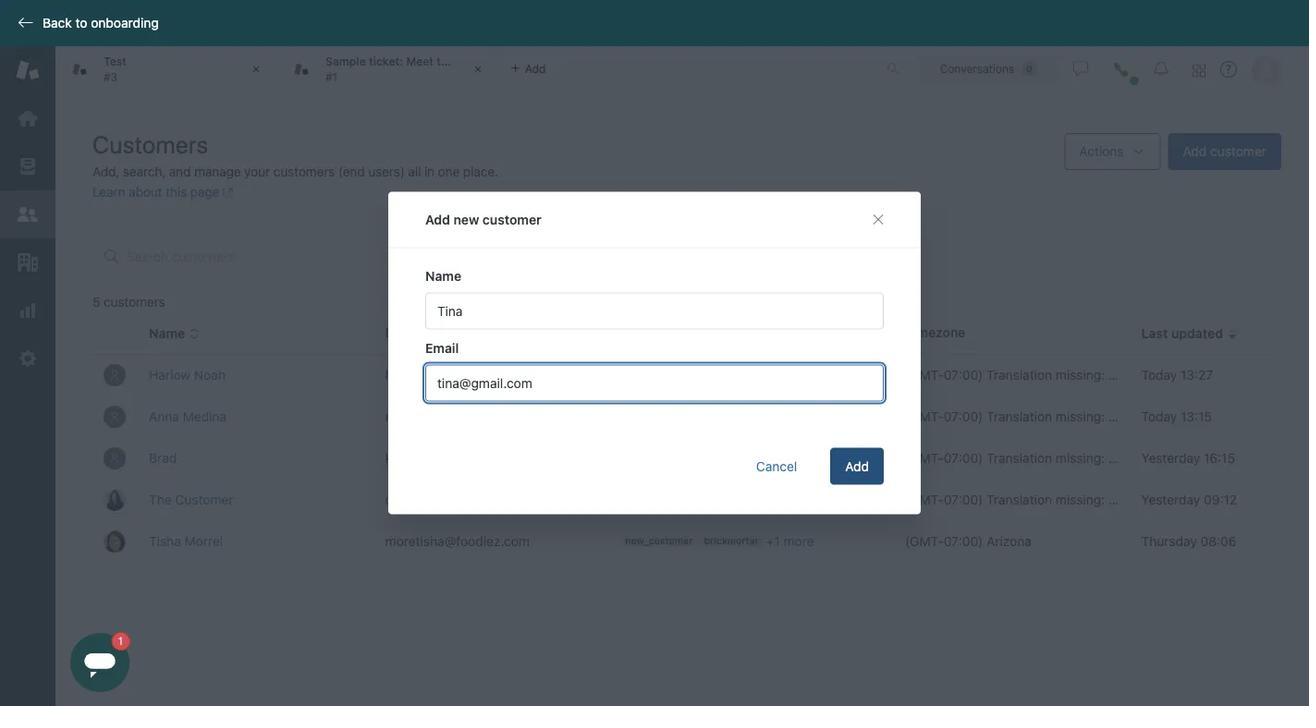 Task type: describe. For each thing, give the bounding box(es) containing it.
(gmt-07:00) translation missing: en-us-x-1.txt.timezone.america_l for today 13:27
[[906, 368, 1310, 383]]

#3
[[104, 70, 118, 83]]

the customer link
[[149, 493, 234, 508]]

add,
[[92, 164, 119, 179]]

customers
[[92, 130, 209, 158]]

learn
[[92, 185, 125, 200]]

name inside add new customer dialog
[[425, 268, 462, 283]]

add new customer dialog
[[388, 192, 921, 515]]

more
[[784, 534, 814, 549]]

today for today 13:27
[[1142, 368, 1178, 383]]

organizations image
[[16, 251, 40, 275]]

-
[[622, 366, 628, 381]]

last updated button
[[1142, 326, 1239, 342]]

us- for yesterday 16:15
[[1130, 451, 1153, 466]]

about
[[129, 185, 162, 200]]

thursday 08:06
[[1142, 534, 1237, 549]]

us- for yesterday 09:12
[[1130, 493, 1153, 508]]

views image
[[16, 154, 40, 179]]

#1
[[326, 70, 338, 83]]

1.txt.timezone.america_l for today 13:15
[[1165, 409, 1310, 425]]

translation for yesterday 09:12
[[987, 493, 1053, 508]]

yesterday 09:12
[[1142, 493, 1238, 508]]

tabs tab list
[[55, 46, 868, 92]]

07:00) for thursday 08:06
[[944, 534, 984, 549]]

get help image
[[1221, 61, 1238, 78]]

(gmt-07:00) translation missing: en-us-x-1.txt.timezone.america_l for today 13:15
[[906, 409, 1310, 425]]

07:00) for yesterday 09:12
[[944, 493, 984, 508]]

us- for today 13:27
[[1130, 368, 1153, 383]]

back to onboarding
[[43, 15, 159, 31]]

new
[[454, 212, 479, 227]]

place.
[[463, 164, 498, 179]]

anna medina
[[149, 409, 227, 425]]

08:06
[[1201, 534, 1237, 549]]

x- for yesterday 16:15
[[1153, 451, 1165, 466]]

5
[[92, 295, 100, 310]]

admin image
[[16, 347, 40, 371]]

klobrad84@gmail.com
[[385, 450, 520, 466]]

en- for today 13:15
[[1109, 409, 1130, 425]]

sample
[[326, 55, 366, 68]]

(gmt- for yesterday 09:12
[[906, 493, 944, 508]]

test
[[104, 55, 127, 68]]

(gmt-07:00) translation missing: en-us-x-1.txt.timezone.america_l for yesterday 09:12
[[906, 493, 1310, 508]]

moretisha@foodlez.com
[[385, 534, 530, 549]]

us- for today 13:15
[[1130, 409, 1153, 425]]

en- for yesterday 09:12
[[1109, 493, 1130, 508]]

test #3
[[104, 55, 127, 83]]

the
[[149, 493, 172, 508]]

learn about this page link
[[92, 185, 234, 200]]

(gmt-07:00) translation missing: en-us-x-1.txt.timezone.america_l for yesterday 16:15
[[906, 451, 1310, 466]]

+1 more button
[[767, 533, 814, 550]]

brickmortar
[[704, 536, 759, 546]]

customers add, search, and manage your customers (end users) all in one place.
[[92, 130, 498, 179]]

translation for yesterday 16:15
[[987, 451, 1053, 466]]

your
[[244, 164, 270, 179]]

missing: for yesterday 16:15
[[1056, 451, 1106, 466]]

reporting image
[[16, 299, 40, 323]]

name button
[[149, 326, 200, 342]]

new_customer
[[626, 536, 693, 546]]

add customer
[[1184, 144, 1267, 159]]

x- for today 13:27
[[1153, 368, 1165, 383]]

brickmortar +1 more
[[704, 534, 814, 549]]

customer inside dialog
[[483, 212, 542, 227]]

07:00) for today 13:27
[[944, 368, 984, 383]]

yesterday for yesterday 09:12
[[1142, 493, 1201, 508]]

conversations button
[[920, 54, 1057, 84]]

harlownoah05@gmail.com
[[385, 367, 543, 382]]

(opens in a new tab) image
[[219, 187, 234, 198]]

16:15
[[1204, 451, 1236, 466]]

x- for today 13:15
[[1153, 409, 1165, 425]]

back to onboarding link
[[0, 15, 168, 31]]

add for customer
[[1184, 144, 1207, 159]]

learn about this page
[[92, 185, 219, 200]]

customers inside customers add, search, and manage your customers (end users) all in one place.
[[273, 164, 335, 179]]

meet
[[406, 55, 434, 68]]

harlow
[[149, 368, 191, 383]]

x- for yesterday 09:12
[[1153, 493, 1165, 508]]

07:00) for yesterday 16:15
[[944, 451, 984, 466]]

09:12
[[1204, 493, 1238, 508]]

email
[[425, 340, 459, 356]]

users)
[[368, 164, 405, 179]]

this
[[166, 185, 187, 200]]

the
[[437, 55, 455, 68]]

add button
[[831, 448, 884, 485]]

all
[[408, 164, 421, 179]]

brad link
[[149, 451, 177, 466]]

add customer button
[[1169, 133, 1282, 170]]

Email field
[[425, 365, 884, 402]]

anna medina link
[[149, 409, 227, 425]]

cancel
[[756, 459, 798, 474]]

today 13:27
[[1142, 368, 1214, 383]]

Name field
[[425, 293, 884, 330]]

in
[[425, 164, 435, 179]]

(gmt- for thursday 08:06
[[906, 534, 944, 549]]



Task type: locate. For each thing, give the bounding box(es) containing it.
yesterday down "today 13:15"
[[1142, 451, 1201, 466]]

translation for today 13:15
[[987, 409, 1053, 425]]

2 translation from the top
[[987, 409, 1053, 425]]

1 1.txt.timezone.america_l from the top
[[1165, 368, 1310, 383]]

en- left yesterday 16:15
[[1109, 451, 1130, 466]]

3 (gmt- from the top
[[906, 451, 944, 466]]

1 vertical spatial customers
[[104, 295, 165, 310]]

3 x- from the top
[[1153, 451, 1165, 466]]

1 vertical spatial yesterday
[[1142, 493, 1201, 508]]

0 horizontal spatial name
[[149, 326, 185, 341]]

1.txt.timezone.america_l for yesterday 16:15
[[1165, 451, 1310, 466]]

0 vertical spatial today
[[1142, 368, 1178, 383]]

1.txt.timezone.america_l down updated
[[1165, 368, 1310, 383]]

last updated
[[1142, 326, 1224, 341]]

5 07:00) from the top
[[944, 534, 984, 549]]

harlow noah
[[149, 368, 226, 383]]

customers image
[[16, 203, 40, 227]]

en- left today 13:27
[[1109, 368, 1130, 383]]

missing: for yesterday 09:12
[[1056, 493, 1106, 508]]

add new customer
[[425, 212, 542, 227]]

0 vertical spatial name
[[425, 268, 462, 283]]

add down zendesk products image
[[1184, 144, 1207, 159]]

and
[[169, 164, 191, 179]]

last
[[1142, 326, 1169, 341]]

1 translation from the top
[[987, 368, 1053, 383]]

conversations
[[940, 62, 1015, 75]]

tisha morrel link
[[149, 534, 223, 549]]

2 horizontal spatial add
[[1184, 144, 1207, 159]]

noah
[[194, 368, 226, 383]]

1 (gmt- from the top
[[906, 368, 944, 383]]

today
[[1142, 368, 1178, 383], [1142, 409, 1178, 425]]

ticket
[[458, 55, 488, 68]]

customer down get help image
[[1211, 144, 1267, 159]]

1 yesterday from the top
[[1142, 451, 1201, 466]]

1 vertical spatial add
[[425, 212, 450, 227]]

medinaanna1994@gmail.com
[[385, 409, 561, 424]]

3 07:00) from the top
[[944, 451, 984, 466]]

1 horizontal spatial add
[[846, 459, 869, 474]]

3 1.txt.timezone.america_l from the top
[[1165, 451, 1310, 466]]

0 vertical spatial customers
[[273, 164, 335, 179]]

en- left "today 13:15"
[[1109, 409, 1130, 425]]

0 horizontal spatial customer
[[483, 212, 542, 227]]

x-
[[1153, 368, 1165, 383], [1153, 409, 1165, 425], [1153, 451, 1165, 466], [1153, 493, 1165, 508]]

2 (gmt-07:00) translation missing: en-us-x-1.txt.timezone.america_l from the top
[[906, 409, 1310, 425]]

close image
[[247, 60, 265, 79]]

translation for today 13:27
[[987, 368, 1053, 383]]

tab containing sample ticket: meet the ticket
[[277, 46, 499, 92]]

customers
[[273, 164, 335, 179], [104, 295, 165, 310]]

zendesk support image
[[16, 58, 40, 82]]

en-
[[1109, 368, 1130, 383], [1109, 409, 1130, 425], [1109, 451, 1130, 466], [1109, 493, 1130, 508]]

one
[[438, 164, 460, 179]]

0 horizontal spatial customers
[[104, 295, 165, 310]]

1 tab from the left
[[55, 46, 277, 92]]

customer
[[1211, 144, 1267, 159], [483, 212, 542, 227]]

1.txt.timezone.america_l down 16:15
[[1165, 493, 1310, 508]]

1 today from the top
[[1142, 368, 1178, 383]]

get started image
[[16, 106, 40, 130]]

us- down today 13:27
[[1130, 409, 1153, 425]]

4 en- from the top
[[1109, 493, 1130, 508]]

customer@example.com
[[385, 492, 533, 507]]

+1
[[767, 534, 780, 549]]

name inside button
[[149, 326, 185, 341]]

1 07:00) from the top
[[944, 368, 984, 383]]

1.txt.timezone.america_l up 09:12 at the right of the page
[[1165, 451, 1310, 466]]

today 13:15
[[1142, 409, 1213, 425]]

main element
[[0, 46, 55, 707]]

0 vertical spatial add
[[1184, 144, 1207, 159]]

us- up thursday
[[1130, 493, 1153, 508]]

(gmt- for today 13:27
[[906, 368, 944, 383]]

medina
[[183, 409, 227, 425]]

updated
[[1172, 326, 1224, 341]]

2 07:00) from the top
[[944, 409, 984, 425]]

brad
[[149, 451, 177, 466]]

0 horizontal spatial add
[[425, 212, 450, 227]]

4 x- from the top
[[1153, 493, 1165, 508]]

customer inside button
[[1211, 144, 1267, 159]]

4 us- from the top
[[1130, 493, 1153, 508]]

page
[[190, 185, 219, 200]]

sample ticket: meet the ticket #1
[[326, 55, 488, 83]]

tab
[[55, 46, 277, 92], [277, 46, 499, 92]]

1.txt.timezone.america_l for yesterday 09:12
[[1165, 493, 1310, 508]]

today left the 13:15
[[1142, 409, 1178, 425]]

2 yesterday from the top
[[1142, 493, 1201, 508]]

add left new
[[425, 212, 450, 227]]

name down new
[[425, 268, 462, 283]]

2 x- from the top
[[1153, 409, 1165, 425]]

2 missing: from the top
[[1056, 409, 1106, 425]]

13:27
[[1181, 368, 1214, 383]]

tab containing test
[[55, 46, 277, 92]]

2 tab from the left
[[277, 46, 499, 92]]

us- down last
[[1130, 368, 1153, 383]]

2 (gmt- from the top
[[906, 409, 944, 425]]

1.txt.timezone.america_l for today 13:27
[[1165, 368, 1310, 383]]

1.txt.timezone.america_l up 16:15
[[1165, 409, 1310, 425]]

2 vertical spatial add
[[846, 459, 869, 474]]

1 missing: from the top
[[1056, 368, 1106, 383]]

2 us- from the top
[[1130, 409, 1153, 425]]

(gmt-07:00) translation missing: en-us-x-1.txt.timezone.america_l
[[906, 368, 1310, 383], [906, 409, 1310, 425], [906, 451, 1310, 466], [906, 493, 1310, 508]]

x- up thursday
[[1153, 493, 1165, 508]]

cancel button
[[742, 448, 812, 485]]

x- down "today 13:15"
[[1153, 451, 1165, 466]]

missing: for today 13:15
[[1056, 409, 1106, 425]]

us- down "today 13:15"
[[1130, 451, 1153, 466]]

to
[[75, 15, 87, 31]]

1 vertical spatial today
[[1142, 409, 1178, 425]]

(end
[[338, 164, 365, 179]]

harlow noah link
[[149, 368, 226, 383]]

(gmt-07:00) translation missing: en-us-x-1.txt.timezone.america_l down last
[[906, 368, 1310, 383]]

name up the harlow
[[149, 326, 185, 341]]

1 (gmt-07:00) translation missing: en-us-x-1.txt.timezone.america_l from the top
[[906, 368, 1310, 383]]

morrel
[[185, 534, 223, 549]]

yesterday
[[1142, 451, 1201, 466], [1142, 493, 1201, 508]]

close image
[[469, 60, 487, 79]]

back
[[43, 15, 72, 31]]

en- for yesterday 16:15
[[1109, 451, 1130, 466]]

thursday
[[1142, 534, 1198, 549]]

5 (gmt- from the top
[[906, 534, 944, 549]]

(gmt- for yesterday 16:15
[[906, 451, 944, 466]]

yesterday 16:15
[[1142, 451, 1236, 466]]

en- for today 13:27
[[1109, 368, 1130, 383]]

4 07:00) from the top
[[944, 493, 984, 508]]

(gmt-07:00) translation missing: en-us-x-1.txt.timezone.america_l up thursday
[[906, 493, 1310, 508]]

ticket:
[[369, 55, 403, 68]]

1 x- from the top
[[1153, 368, 1165, 383]]

3 (gmt-07:00) translation missing: en-us-x-1.txt.timezone.america_l from the top
[[906, 451, 1310, 466]]

13:15
[[1181, 409, 1213, 425]]

4 (gmt- from the top
[[906, 493, 944, 508]]

the customer
[[149, 493, 234, 508]]

1 vertical spatial customer
[[483, 212, 542, 227]]

5 customers
[[92, 295, 165, 310]]

tisha
[[149, 534, 181, 549]]

1 horizontal spatial customers
[[273, 164, 335, 179]]

customers right your
[[273, 164, 335, 179]]

customer right new
[[483, 212, 542, 227]]

translation
[[987, 368, 1053, 383], [987, 409, 1053, 425], [987, 451, 1053, 466], [987, 493, 1053, 508]]

add
[[1184, 144, 1207, 159], [425, 212, 450, 227], [846, 459, 869, 474]]

3 translation from the top
[[987, 451, 1053, 466]]

add right cancel
[[846, 459, 869, 474]]

manage
[[194, 164, 241, 179]]

1 en- from the top
[[1109, 368, 1130, 383]]

x- left 13:27
[[1153, 368, 1165, 383]]

(gmt-07:00) translation missing: en-us-x-1.txt.timezone.america_l down "today 13:15"
[[906, 451, 1310, 466]]

yesterday up thursday
[[1142, 493, 1201, 508]]

4 translation from the top
[[987, 493, 1053, 508]]

3 en- from the top
[[1109, 451, 1130, 466]]

name
[[425, 268, 462, 283], [149, 326, 185, 341]]

2 today from the top
[[1142, 409, 1178, 425]]

4 (gmt-07:00) translation missing: en-us-x-1.txt.timezone.america_l from the top
[[906, 493, 1310, 508]]

2 en- from the top
[[1109, 409, 1130, 425]]

1 horizontal spatial name
[[425, 268, 462, 283]]

anna
[[149, 409, 179, 425]]

customer
[[175, 493, 234, 508]]

(gmt-07:00) translation missing: en-us-x-1.txt.timezone.america_l down today 13:27
[[906, 409, 1310, 425]]

today left 13:27
[[1142, 368, 1178, 383]]

0 vertical spatial customer
[[1211, 144, 1267, 159]]

2 1.txt.timezone.america_l from the top
[[1165, 409, 1310, 425]]

4 1.txt.timezone.america_l from the top
[[1165, 493, 1310, 508]]

07:00) for today 13:15
[[944, 409, 984, 425]]

1 vertical spatial name
[[149, 326, 185, 341]]

1.txt.timezone.america_l
[[1165, 368, 1310, 383], [1165, 409, 1310, 425], [1165, 451, 1310, 466], [1165, 493, 1310, 508]]

onboarding
[[91, 15, 159, 31]]

customers right 5 at the left
[[104, 295, 165, 310]]

add for new
[[425, 212, 450, 227]]

en- left yesterday 09:12 on the right of page
[[1109, 493, 1130, 508]]

search,
[[123, 164, 166, 179]]

4 missing: from the top
[[1056, 493, 1106, 508]]

0 vertical spatial yesterday
[[1142, 451, 1201, 466]]

1 horizontal spatial customer
[[1211, 144, 1267, 159]]

missing: for today 13:27
[[1056, 368, 1106, 383]]

yesterday for yesterday 16:15
[[1142, 451, 1201, 466]]

close modal image
[[871, 212, 886, 227]]

3 us- from the top
[[1130, 451, 1153, 466]]

07:00)
[[944, 368, 984, 383], [944, 409, 984, 425], [944, 451, 984, 466], [944, 493, 984, 508], [944, 534, 984, 549]]

3 missing: from the top
[[1056, 451, 1106, 466]]

(gmt-07:00) arizona
[[906, 534, 1032, 549]]

x- left the 13:15
[[1153, 409, 1165, 425]]

(gmt- for today 13:15
[[906, 409, 944, 425]]

(gmt-
[[906, 368, 944, 383], [906, 409, 944, 425], [906, 451, 944, 466], [906, 493, 944, 508], [906, 534, 944, 549]]

tisha morrel
[[149, 534, 223, 549]]

missing:
[[1056, 368, 1106, 383], [1056, 409, 1106, 425], [1056, 451, 1106, 466], [1056, 493, 1106, 508]]

arizona
[[987, 534, 1032, 549]]

us-
[[1130, 368, 1153, 383], [1130, 409, 1153, 425], [1130, 451, 1153, 466], [1130, 493, 1153, 508]]

today for today 13:15
[[1142, 409, 1178, 425]]

Search customers field
[[127, 249, 497, 265]]

zendesk products image
[[1193, 64, 1206, 77]]

1 us- from the top
[[1130, 368, 1153, 383]]



Task type: vqa. For each thing, say whether or not it's contained in the screenshot.
brickmortar +1 more at the bottom
yes



